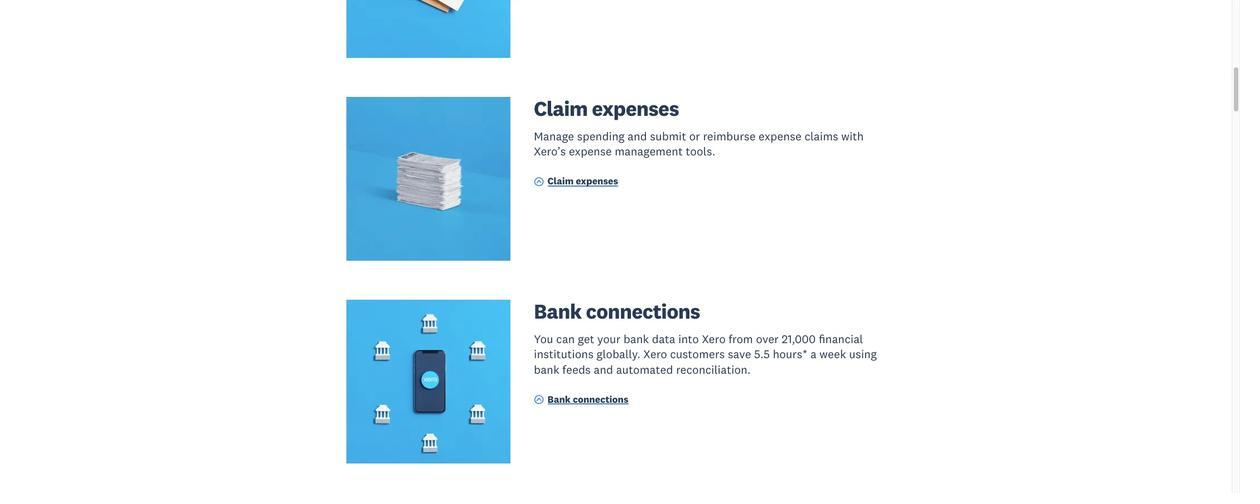Task type: locate. For each thing, give the bounding box(es) containing it.
1 vertical spatial connections
[[573, 394, 629, 406]]

connections up data
[[586, 299, 700, 325]]

claim expenses up spending
[[534, 96, 679, 122]]

claim up manage
[[534, 96, 588, 122]]

and inside manage spending and submit or reimburse expense claims with xero's expense management tools.
[[628, 129, 647, 144]]

bank up globally.
[[624, 332, 649, 347]]

submit
[[650, 129, 687, 144]]

claim expenses
[[534, 96, 679, 122], [548, 175, 619, 188]]

expenses inside button
[[576, 175, 619, 188]]

claim
[[534, 96, 588, 122], [548, 175, 574, 188]]

into
[[679, 332, 699, 347]]

0 vertical spatial claim
[[534, 96, 588, 122]]

1 vertical spatial expenses
[[576, 175, 619, 188]]

expense left claims
[[759, 129, 802, 144]]

connections down 'feeds'
[[573, 394, 629, 406]]

xero
[[702, 332, 726, 347], [644, 347, 668, 362]]

1 vertical spatial bank
[[534, 363, 560, 378]]

claim expenses button
[[534, 175, 619, 190]]

1 horizontal spatial expense
[[759, 129, 802, 144]]

expenses down spending
[[576, 175, 619, 188]]

with
[[842, 129, 864, 144]]

over
[[756, 332, 779, 347]]

feeds
[[563, 363, 591, 378]]

and down globally.
[[594, 363, 614, 378]]

automated
[[616, 363, 674, 378]]

and up "management" in the top of the page
[[628, 129, 647, 144]]

bank connections up 'your'
[[534, 299, 700, 325]]

claim expenses down 'xero's'
[[548, 175, 619, 188]]

expenses up submit
[[592, 96, 679, 122]]

xero up customers
[[702, 332, 726, 347]]

xero down data
[[644, 347, 668, 362]]

1 vertical spatial claim expenses
[[548, 175, 619, 188]]

spending
[[577, 129, 625, 144]]

management
[[615, 144, 683, 159]]

expense
[[759, 129, 802, 144], [569, 144, 612, 159]]

0 horizontal spatial and
[[594, 363, 614, 378]]

1 horizontal spatial and
[[628, 129, 647, 144]]

1 vertical spatial bank
[[548, 394, 571, 406]]

expenses
[[592, 96, 679, 122], [576, 175, 619, 188]]

you
[[534, 332, 554, 347]]

bank down 'feeds'
[[548, 394, 571, 406]]

0 vertical spatial expenses
[[592, 96, 679, 122]]

or
[[690, 129, 700, 144]]

expense down spending
[[569, 144, 612, 159]]

and
[[628, 129, 647, 144], [594, 363, 614, 378]]

0 vertical spatial bank
[[624, 332, 649, 347]]

1 vertical spatial claim
[[548, 175, 574, 188]]

get
[[578, 332, 595, 347]]

claim down 'xero's'
[[548, 175, 574, 188]]

bank connections down 'feeds'
[[548, 394, 629, 406]]

1 vertical spatial bank connections
[[548, 394, 629, 406]]

financial
[[819, 332, 864, 347]]

0 horizontal spatial bank
[[534, 363, 560, 378]]

5.5
[[755, 347, 770, 362]]

bank
[[624, 332, 649, 347], [534, 363, 560, 378]]

0 vertical spatial claim expenses
[[534, 96, 679, 122]]

bank inside button
[[548, 394, 571, 406]]

bank
[[534, 299, 582, 325], [548, 394, 571, 406]]

1 vertical spatial and
[[594, 363, 614, 378]]

bank down institutions
[[534, 363, 560, 378]]

0 vertical spatial and
[[628, 129, 647, 144]]

connections
[[586, 299, 700, 325], [573, 394, 629, 406]]

can
[[557, 332, 575, 347]]

bank connections
[[534, 299, 700, 325], [548, 394, 629, 406]]

bank up can
[[534, 299, 582, 325]]



Task type: describe. For each thing, give the bounding box(es) containing it.
manage spending and submit or reimburse expense claims with xero's expense management tools.
[[534, 129, 864, 159]]

a
[[811, 347, 817, 362]]

week
[[820, 347, 847, 362]]

claim expenses inside button
[[548, 175, 619, 188]]

you can get your bank data into xero from over 21,000 financial institutions globally. xero customers save 5.5 hours* a week using bank feeds and automated reconciliation.
[[534, 332, 877, 378]]

0 vertical spatial bank connections
[[534, 299, 700, 325]]

21,000
[[782, 332, 816, 347]]

reconciliation.
[[676, 363, 751, 378]]

hours*
[[773, 347, 808, 362]]

0 vertical spatial connections
[[586, 299, 700, 325]]

tools.
[[686, 144, 716, 159]]

0 vertical spatial bank
[[534, 299, 582, 325]]

and inside you can get your bank data into xero from over 21,000 financial institutions globally. xero customers save 5.5 hours* a week using bank feeds and automated reconciliation.
[[594, 363, 614, 378]]

manage
[[534, 129, 575, 144]]

globally.
[[597, 347, 641, 362]]

0 horizontal spatial expense
[[569, 144, 612, 159]]

connections inside bank connections button
[[573, 394, 629, 406]]

your
[[598, 332, 621, 347]]

reimburse
[[703, 129, 756, 144]]

xero's
[[534, 144, 566, 159]]

1 horizontal spatial bank
[[624, 332, 649, 347]]

claims
[[805, 129, 839, 144]]

from
[[729, 332, 753, 347]]

using
[[850, 347, 877, 362]]

1 horizontal spatial xero
[[702, 332, 726, 347]]

institutions
[[534, 347, 594, 362]]

customers
[[670, 347, 725, 362]]

bank connections inside bank connections button
[[548, 394, 629, 406]]

save
[[728, 347, 752, 362]]

0 horizontal spatial xero
[[644, 347, 668, 362]]

claim inside button
[[548, 175, 574, 188]]

data
[[652, 332, 676, 347]]

bank connections button
[[534, 394, 629, 409]]



Task type: vqa. For each thing, say whether or not it's contained in the screenshot.
name to the top
no



